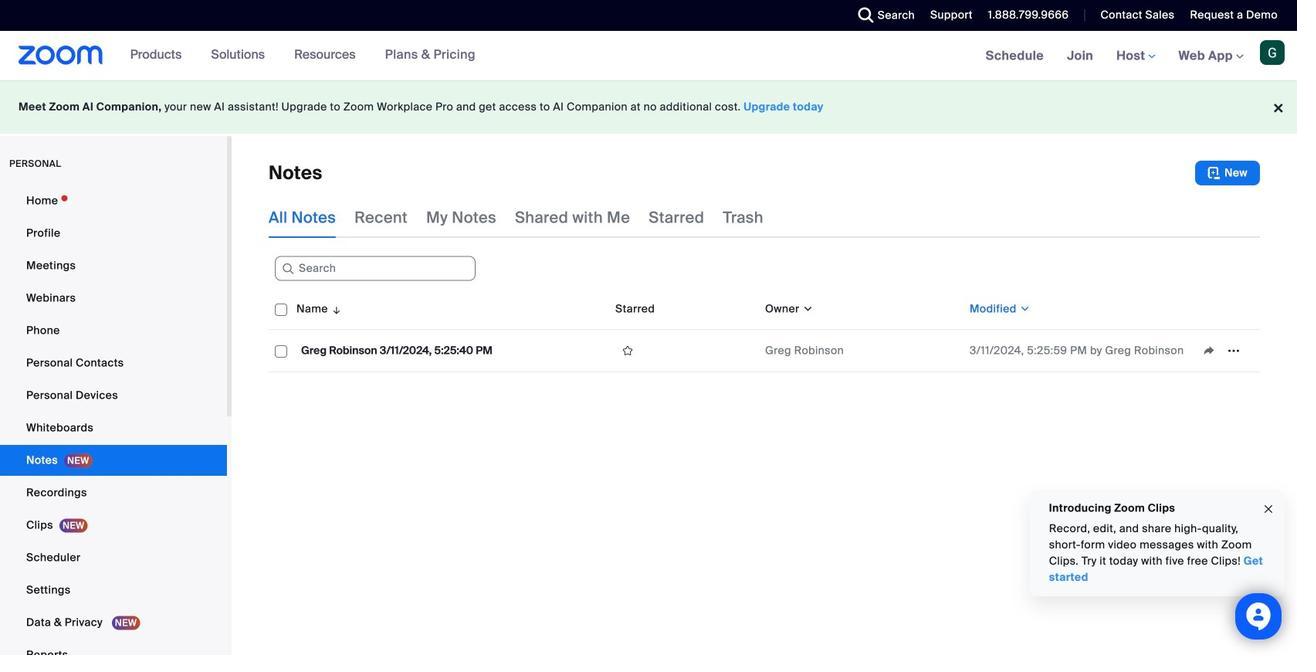 Task type: locate. For each thing, give the bounding box(es) containing it.
tabs of all notes page tab list
[[269, 198, 764, 238]]

greg robinson 3/11/2024, 5:25:40 pm unstarred image
[[616, 344, 640, 358]]

profile picture image
[[1261, 40, 1285, 65]]

arrow down image
[[328, 300, 342, 318]]

application
[[269, 289, 1261, 372]]

footer
[[0, 80, 1298, 134]]

banner
[[0, 31, 1298, 81]]

personal menu menu
[[0, 185, 227, 655]]

close image
[[1263, 500, 1275, 518]]

product information navigation
[[119, 31, 487, 80]]



Task type: describe. For each thing, give the bounding box(es) containing it.
meetings navigation
[[975, 31, 1298, 81]]

down image
[[800, 301, 814, 317]]

Search text field
[[275, 256, 476, 281]]

zoom logo image
[[19, 46, 103, 65]]



Task type: vqa. For each thing, say whether or not it's contained in the screenshot.
Contact Sales
no



